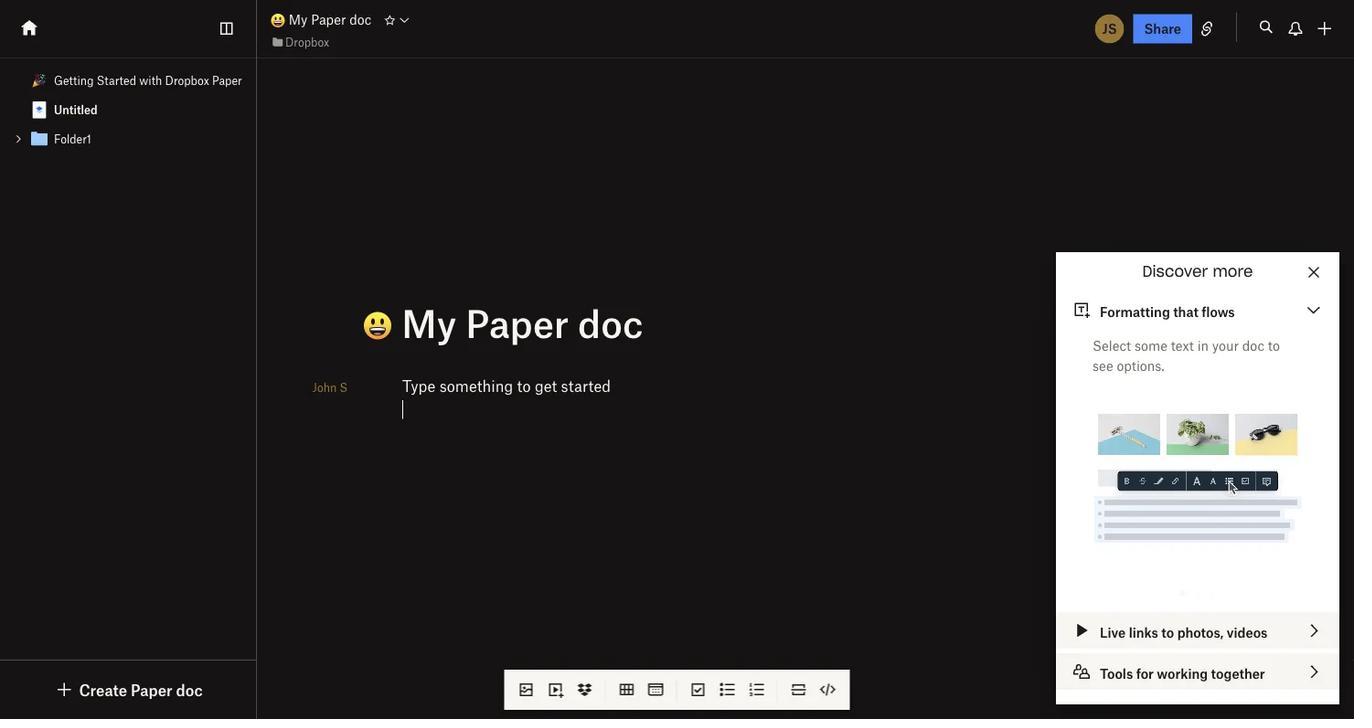 Task type: locate. For each thing, give the bounding box(es) containing it.
paper inside create paper doc popup button
[[131, 681, 172, 699]]

with
[[139, 74, 162, 87]]

dropbox inside / contents list
[[165, 74, 209, 87]]

😃
[[324, 303, 360, 349]]

doc inside select some text in your doc to see options.
[[1242, 337, 1264, 353]]

type something to get started
[[402, 377, 611, 395]]

1 horizontal spatial my paper doc
[[392, 300, 643, 346]]

together
[[1211, 666, 1265, 682]]

paper
[[311, 12, 346, 28], [212, 74, 242, 87], [466, 300, 569, 346], [131, 681, 172, 699]]

1 horizontal spatial dropbox
[[285, 35, 329, 49]]

1 horizontal spatial to
[[1161, 624, 1174, 640]]

doc right the grinning face with big eyes icon
[[349, 12, 372, 28]]

0 vertical spatial my
[[289, 12, 308, 28]]

to right your
[[1268, 337, 1280, 353]]

js
[[1102, 21, 1117, 37]]

dropbox
[[285, 35, 329, 49], [165, 74, 209, 87]]

my paper doc
[[285, 12, 372, 28], [392, 300, 643, 346]]

getting started with dropbox paper link
[[0, 66, 256, 95]]

doc right your
[[1242, 337, 1264, 353]]

formatting that flows link
[[1056, 292, 1339, 328]]

1 vertical spatial to
[[517, 377, 531, 395]]

folder1 link
[[0, 124, 256, 154]]

doc up started
[[578, 300, 643, 346]]

flows
[[1202, 304, 1235, 320]]

2 vertical spatial to
[[1161, 624, 1174, 640]]

doc inside heading
[[578, 300, 643, 346]]

dropbox down my paper doc link
[[285, 35, 329, 49]]

doc inside my paper doc link
[[349, 12, 372, 28]]

started
[[97, 74, 136, 87]]

0 vertical spatial my paper doc
[[285, 12, 372, 28]]

1 vertical spatial dropbox
[[165, 74, 209, 87]]

js button
[[1093, 12, 1126, 45]]

my paper doc up dropbox link
[[285, 12, 372, 28]]

working
[[1157, 666, 1208, 682]]

links
[[1129, 624, 1158, 640]]

to
[[1268, 337, 1280, 353], [517, 377, 531, 395], [1161, 624, 1174, 640]]

tools for working together button
[[1056, 654, 1339, 690]]

paper inside my paper doc link
[[311, 12, 346, 28]]

text
[[1171, 337, 1194, 353]]

tools for working together link
[[1056, 654, 1339, 690]]

1 vertical spatial my
[[401, 300, 457, 346]]

1 horizontal spatial my
[[401, 300, 457, 346]]

1 vertical spatial my paper doc
[[392, 300, 643, 346]]

0 horizontal spatial my
[[289, 12, 308, 28]]

/ contents list
[[0, 66, 256, 154]]

my paper doc link
[[271, 9, 372, 30]]

my up 'type'
[[401, 300, 457, 346]]

heading
[[324, 300, 1071, 349]]

your
[[1212, 337, 1239, 353]]

getting
[[54, 74, 94, 87]]

0 vertical spatial to
[[1268, 337, 1280, 353]]

to left get
[[517, 377, 531, 395]]

0 horizontal spatial to
[[517, 377, 531, 395]]

paper up the type something to get started
[[466, 300, 569, 346]]

paper right with
[[212, 74, 242, 87]]

to inside live links to photos, videos 'popup button'
[[1161, 624, 1174, 640]]

doc right create at the left
[[176, 681, 203, 699]]

doc
[[349, 12, 372, 28], [578, 300, 643, 346], [1242, 337, 1264, 353], [176, 681, 203, 699]]

seconds
[[1178, 682, 1228, 698]]

paper right create at the left
[[131, 681, 172, 699]]

to right links
[[1161, 624, 1174, 640]]

create
[[79, 681, 127, 699]]

dropbox right with
[[165, 74, 209, 87]]

7
[[1167, 682, 1174, 698]]

my
[[289, 12, 308, 28], [401, 300, 457, 346]]

template content image
[[28, 99, 50, 121]]

type
[[402, 377, 435, 395]]

select
[[1093, 337, 1131, 353]]

more
[[1213, 265, 1253, 279]]

select some text in your doc to see options.
[[1093, 337, 1280, 373]]

to for live links to photos, videos
[[1161, 624, 1174, 640]]

untitled link
[[0, 95, 256, 124]]

paper up dropbox link
[[311, 12, 346, 28]]

updated
[[1112, 682, 1164, 698]]

0 vertical spatial dropbox
[[285, 35, 329, 49]]

expand folder image
[[12, 133, 25, 145]]

2 horizontal spatial to
[[1268, 337, 1280, 353]]

my right the grinning face with big eyes icon
[[289, 12, 308, 28]]

0 horizontal spatial dropbox
[[165, 74, 209, 87]]

my paper doc up the type something to get started
[[392, 300, 643, 346]]

in
[[1197, 337, 1209, 353]]

0 horizontal spatial my paper doc
[[285, 12, 372, 28]]



Task type: vqa. For each thing, say whether or not it's contained in the screenshot.
My Paper doc 'link'
yes



Task type: describe. For each thing, give the bounding box(es) containing it.
discover more
[[1142, 265, 1253, 279]]

grinning face with big eyes image
[[271, 13, 285, 28]]

paper inside heading
[[466, 300, 569, 346]]

my paper doc inside heading
[[392, 300, 643, 346]]

formatting
[[1100, 304, 1170, 320]]

that
[[1173, 304, 1198, 320]]

create paper doc
[[79, 681, 203, 699]]

paper inside the getting started with dropbox paper link
[[212, 74, 242, 87]]

formatting that flows button
[[1056, 292, 1339, 328]]

share button
[[1133, 14, 1192, 43]]

some
[[1135, 337, 1167, 353]]

see
[[1093, 357, 1113, 373]]

something
[[439, 377, 513, 395]]

photos,
[[1177, 624, 1224, 640]]

get
[[535, 377, 557, 395]]

formatting that flows
[[1100, 304, 1235, 320]]

getting started with dropbox paper
[[54, 74, 242, 87]]

create paper doc button
[[53, 679, 203, 701]]

untitled
[[54, 103, 98, 117]]

live
[[1100, 624, 1126, 640]]

live links to photos, videos
[[1100, 624, 1268, 640]]

share
[[1144, 21, 1181, 37]]

dropbox link
[[271, 33, 329, 51]]

ago
[[1231, 682, 1253, 698]]

options.
[[1117, 357, 1164, 373]]

heading containing my paper doc
[[324, 300, 1071, 349]]

tools
[[1100, 666, 1133, 682]]

live links to photos, videos link
[[1056, 613, 1339, 649]]

live links to photos, videos button
[[1056, 613, 1339, 649]]

for
[[1136, 666, 1154, 682]]

template content image
[[28, 128, 50, 150]]

to inside select some text in your doc to see options.
[[1268, 337, 1280, 353]]

party popper image
[[32, 73, 47, 88]]

videos
[[1227, 624, 1268, 640]]

discover
[[1142, 265, 1208, 279]]

doc inside create paper doc popup button
[[176, 681, 203, 699]]

dig image
[[53, 679, 75, 701]]

to for type something to get started
[[517, 377, 531, 395]]

started
[[561, 377, 611, 395]]

tools for working together
[[1100, 666, 1265, 682]]

updated 7 seconds ago
[[1112, 682, 1253, 698]]

folder1
[[54, 132, 91, 146]]



